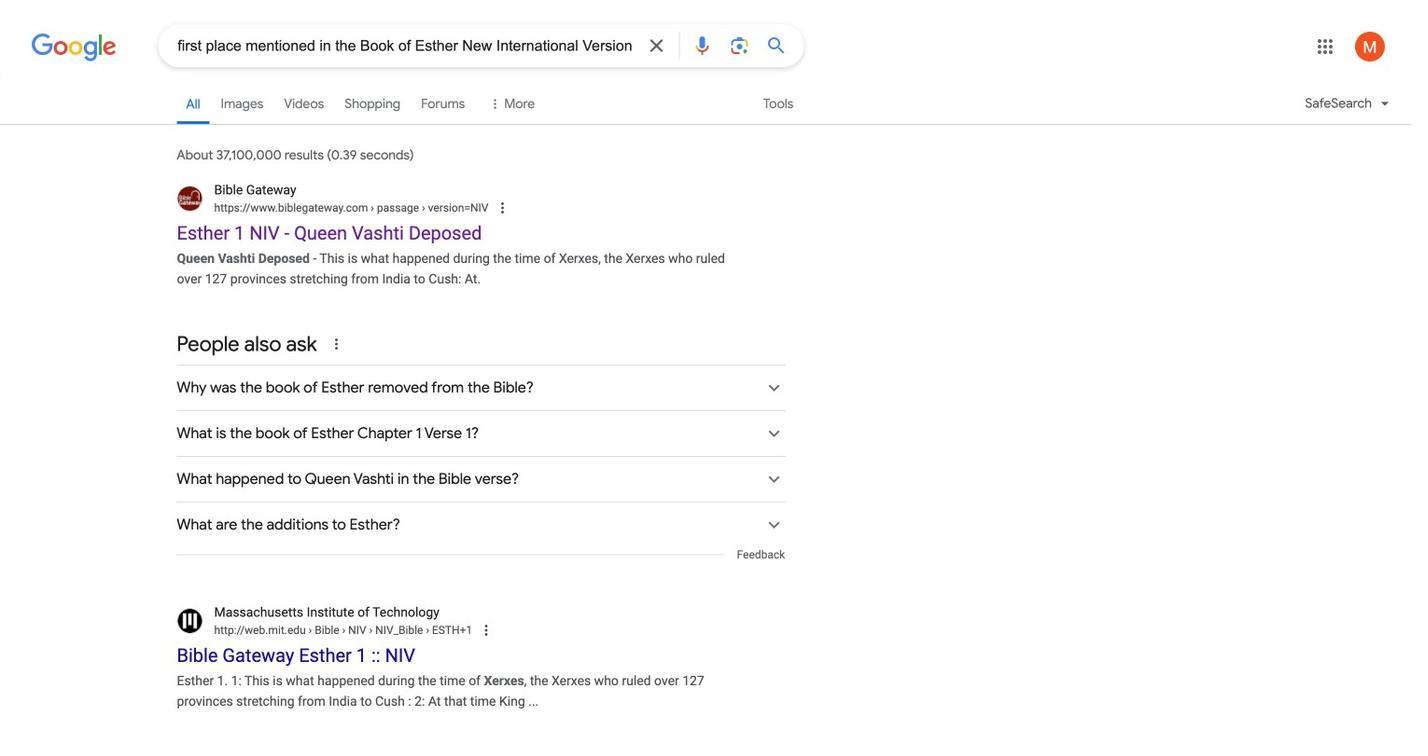 Task type: vqa. For each thing, say whether or not it's contained in the screenshot.
Map data ©2023 Google
no



Task type: locate. For each thing, give the bounding box(es) containing it.
navigation
[[0, 82, 1411, 135]]

search by voice image
[[691, 35, 713, 57]]

None text field
[[214, 200, 488, 217], [214, 622, 472, 639], [214, 200, 488, 217], [214, 622, 472, 639]]

None search field
[[0, 23, 804, 67]]

google image
[[31, 34, 117, 62]]

Search text field
[[178, 35, 634, 59]]

None text field
[[368, 202, 488, 215], [306, 624, 472, 637], [368, 202, 488, 215], [306, 624, 472, 637]]

search by image image
[[728, 35, 751, 57]]



